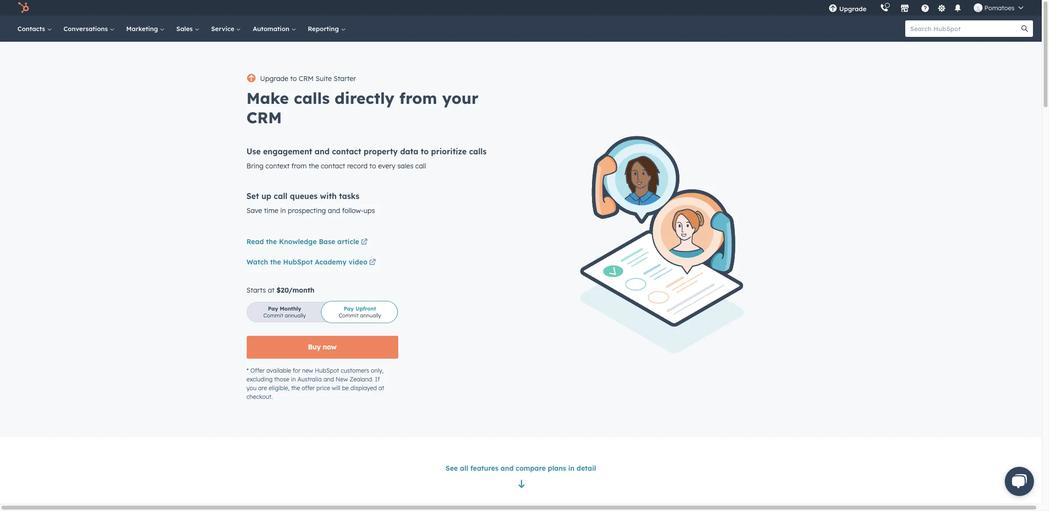 Task type: describe. For each thing, give the bounding box(es) containing it.
offer
[[251, 367, 265, 375]]

if
[[375, 376, 380, 383]]

every
[[378, 162, 396, 171]]

pomatoes
[[985, 4, 1015, 12]]

automation
[[253, 25, 291, 33]]

in inside * offer available for new hubspot customers only, excluding those in australia and new zealand. if you are eligible, the offer price will be displayed at checkout.
[[291, 376, 296, 383]]

link opens in a new window image
[[369, 259, 376, 267]]

to for bring context from the contact record to every sales call
[[370, 162, 376, 171]]

calling icon button
[[877, 1, 893, 14]]

settings image
[[938, 4, 946, 13]]

calling icon image
[[881, 4, 889, 13]]

conversations
[[64, 25, 110, 33]]

save time in prospecting and follow-ups
[[247, 207, 375, 215]]

crm inside make calls directly from your crm
[[247, 108, 282, 127]]

link opens in a new window image for watch the hubspot academy video
[[369, 258, 376, 269]]

excluding
[[247, 376, 273, 383]]

video
[[349, 258, 368, 267]]

read the knowledge base article link
[[247, 237, 370, 249]]

queues
[[290, 191, 318, 201]]

price
[[317, 385, 330, 392]]

* offer available for new hubspot customers only, excluding those in australia and new zealand. if you are eligible, the offer price will be displayed at checkout.
[[247, 367, 385, 401]]

make calls directly from your crm
[[247, 88, 479, 127]]

$20
[[277, 286, 289, 295]]

sales link
[[171, 16, 205, 42]]

to for use engagement and contact property data to prioritize calls
[[421, 147, 429, 156]]

marketplaces image
[[901, 4, 910, 13]]

upgrade to crm suite starter
[[260, 74, 356, 83]]

search image
[[1022, 25, 1029, 32]]

help button
[[917, 0, 934, 16]]

at inside * offer available for new hubspot customers only, excluding those in australia and new zealand. if you are eligible, the offer price will be displayed at checkout.
[[379, 385, 385, 392]]

compare
[[516, 465, 546, 473]]

context
[[266, 162, 290, 171]]

set
[[247, 191, 259, 201]]

with
[[320, 191, 337, 201]]

buy now button
[[247, 336, 398, 359]]

are
[[258, 385, 267, 392]]

prioritize
[[431, 147, 467, 156]]

be
[[342, 385, 349, 392]]

you
[[247, 385, 257, 392]]

make
[[247, 88, 289, 108]]

new
[[302, 367, 313, 375]]

all
[[460, 465, 469, 473]]

your
[[442, 88, 479, 108]]

checkout.
[[247, 394, 273, 401]]

monthly
[[280, 306, 301, 312]]

upgrade for upgrade to crm suite starter
[[260, 74, 288, 83]]

starter
[[334, 74, 356, 83]]

1 horizontal spatial calls
[[469, 147, 487, 156]]

service link
[[205, 16, 247, 42]]

starts at $20 /month
[[247, 286, 315, 295]]

hubspot image
[[17, 2, 29, 14]]

those
[[274, 376, 290, 383]]

from inside make calls directly from your crm
[[400, 88, 437, 108]]

base
[[319, 238, 335, 246]]

and inside * offer available for new hubspot customers only, excluding those in australia and new zealand. if you are eligible, the offer price will be displayed at checkout.
[[324, 376, 334, 383]]

the right read
[[266, 238, 277, 246]]

eligible,
[[269, 385, 290, 392]]

automation link
[[247, 16, 302, 42]]

help image
[[921, 4, 930, 13]]

pay monthly commit annually
[[263, 306, 306, 319]]

new
[[336, 376, 348, 383]]

search button
[[1017, 20, 1034, 37]]

customers
[[341, 367, 369, 375]]

upgrade for upgrade
[[840, 5, 867, 13]]

/month
[[289, 286, 315, 295]]

displayed
[[351, 385, 377, 392]]

0 vertical spatial in
[[280, 207, 286, 215]]

starts
[[247, 286, 266, 295]]

Search HubSpot search field
[[906, 20, 1025, 37]]

read
[[247, 238, 264, 246]]

academy
[[315, 258, 347, 267]]

0 vertical spatial hubspot
[[283, 258, 313, 267]]

1 vertical spatial from
[[292, 162, 307, 171]]

features
[[471, 465, 499, 473]]

1 vertical spatial call
[[274, 191, 288, 201]]

the right 'watch'
[[270, 258, 281, 267]]

contacts link
[[12, 16, 58, 42]]

0 vertical spatial to
[[290, 74, 297, 83]]

commit for pay monthly
[[263, 312, 283, 319]]

hubspot inside * offer available for new hubspot customers only, excluding those in australia and new zealand. if you are eligible, the offer price will be displayed at checkout.
[[315, 367, 339, 375]]

*
[[247, 367, 249, 375]]

follow-
[[342, 207, 364, 215]]

ups
[[364, 207, 375, 215]]

upgrade image
[[829, 4, 838, 13]]



Task type: locate. For each thing, give the bounding box(es) containing it.
and inside button
[[501, 465, 514, 473]]

1 vertical spatial upgrade
[[260, 74, 288, 83]]

menu item
[[874, 0, 876, 16]]

up
[[262, 191, 271, 201]]

upgrade up make
[[260, 74, 288, 83]]

see all features and compare plans in detail button
[[446, 463, 596, 475]]

calls right the 'prioritize'
[[469, 147, 487, 156]]

annually inside pay upfront commit annually
[[360, 312, 381, 319]]

2 pay from the left
[[344, 306, 354, 312]]

crm
[[299, 74, 314, 83], [247, 108, 282, 127]]

at down if
[[379, 385, 385, 392]]

and
[[315, 147, 330, 156], [328, 207, 340, 215], [324, 376, 334, 383], [501, 465, 514, 473]]

1 vertical spatial at
[[379, 385, 385, 392]]

0 horizontal spatial in
[[280, 207, 286, 215]]

directly
[[335, 88, 395, 108]]

1 horizontal spatial from
[[400, 88, 437, 108]]

0 horizontal spatial call
[[274, 191, 288, 201]]

contact left record
[[321, 162, 345, 171]]

only,
[[371, 367, 384, 375]]

1 commit from the left
[[263, 312, 283, 319]]

2 annually from the left
[[360, 312, 381, 319]]

chat widget region
[[990, 458, 1042, 504]]

to left every
[[370, 162, 376, 171]]

0 horizontal spatial pay
[[268, 306, 278, 312]]

conversations link
[[58, 16, 120, 42]]

crm up use
[[247, 108, 282, 127]]

0 horizontal spatial annually
[[285, 312, 306, 319]]

bring context from the contact record to every sales call
[[247, 162, 426, 171]]

article
[[338, 238, 359, 246]]

pay for pay monthly
[[268, 306, 278, 312]]

call right sales
[[415, 162, 426, 171]]

tyler black image
[[974, 3, 983, 12]]

upgrade right upgrade image
[[840, 5, 867, 13]]

link opens in a new window image inside read the knowledge base article link
[[361, 239, 368, 246]]

zealand.
[[350, 376, 374, 383]]

0 horizontal spatial commit
[[263, 312, 283, 319]]

crm left suite
[[299, 74, 314, 83]]

2 horizontal spatial to
[[421, 147, 429, 156]]

to right data
[[421, 147, 429, 156]]

marketplaces button
[[895, 0, 916, 16]]

link opens in a new window image
[[361, 237, 368, 249], [361, 239, 368, 246], [369, 258, 376, 269]]

australia
[[298, 376, 322, 383]]

in inside see all features and compare plans in detail button
[[569, 465, 575, 473]]

in right time
[[280, 207, 286, 215]]

pay inside pay upfront commit annually
[[344, 306, 354, 312]]

prospecting
[[288, 207, 326, 215]]

hubspot down knowledge on the top left of the page
[[283, 258, 313, 267]]

annually inside pay monthly commit annually
[[285, 312, 306, 319]]

marketing link
[[120, 16, 171, 42]]

commit up buy now button
[[339, 312, 359, 319]]

watch the hubspot academy video link
[[247, 258, 378, 269]]

upgrade
[[840, 5, 867, 13], [260, 74, 288, 83]]

0 vertical spatial calls
[[294, 88, 330, 108]]

marketing
[[126, 25, 160, 33]]

pay for pay upfront
[[344, 306, 354, 312]]

suite
[[316, 74, 332, 83]]

calls
[[294, 88, 330, 108], [469, 147, 487, 156]]

0 horizontal spatial at
[[268, 286, 275, 295]]

will
[[332, 385, 341, 392]]

sales
[[176, 25, 195, 33]]

1 horizontal spatial pay
[[344, 306, 354, 312]]

calls down upgrade to crm suite starter
[[294, 88, 330, 108]]

from
[[400, 88, 437, 108], [292, 162, 307, 171]]

0 vertical spatial upgrade
[[840, 5, 867, 13]]

annually for pay upfront
[[360, 312, 381, 319]]

commit inside pay monthly commit annually
[[263, 312, 283, 319]]

link opens in a new window image for read the knowledge base article
[[361, 237, 368, 249]]

1 horizontal spatial annually
[[360, 312, 381, 319]]

0 horizontal spatial hubspot
[[283, 258, 313, 267]]

notifications image
[[954, 4, 963, 13]]

1 vertical spatial in
[[291, 376, 296, 383]]

plans
[[548, 465, 566, 473]]

commit
[[263, 312, 283, 319], [339, 312, 359, 319]]

offer
[[302, 385, 315, 392]]

contact
[[332, 147, 361, 156], [321, 162, 345, 171]]

1 vertical spatial calls
[[469, 147, 487, 156]]

to left suite
[[290, 74, 297, 83]]

2 vertical spatial in
[[569, 465, 575, 473]]

1 horizontal spatial to
[[370, 162, 376, 171]]

2 commit from the left
[[339, 312, 359, 319]]

contact up bring context from the contact record to every sales call
[[332, 147, 361, 156]]

in right plans
[[569, 465, 575, 473]]

time
[[264, 207, 278, 215]]

0 horizontal spatial from
[[292, 162, 307, 171]]

2 vertical spatial to
[[370, 162, 376, 171]]

0 horizontal spatial calls
[[294, 88, 330, 108]]

from down engagement
[[292, 162, 307, 171]]

1 horizontal spatial hubspot
[[315, 367, 339, 375]]

available
[[266, 367, 291, 375]]

reporting link
[[302, 16, 352, 42]]

settings link
[[936, 3, 948, 13]]

annually for pay monthly
[[285, 312, 306, 319]]

menu containing pomatoes
[[822, 0, 1031, 16]]

1 vertical spatial crm
[[247, 108, 282, 127]]

bring
[[247, 162, 264, 171]]

read the knowledge base article
[[247, 238, 359, 246]]

see all features and compare plans in detail
[[446, 465, 596, 473]]

use
[[247, 147, 261, 156]]

hubspot link
[[12, 2, 36, 14]]

at left $20
[[268, 286, 275, 295]]

hubspot up new
[[315, 367, 339, 375]]

0 vertical spatial contact
[[332, 147, 361, 156]]

for
[[293, 367, 301, 375]]

1 horizontal spatial call
[[415, 162, 426, 171]]

pay left upfront
[[344, 306, 354, 312]]

use engagement and contact property data to prioritize calls
[[247, 147, 487, 156]]

1 horizontal spatial commit
[[339, 312, 359, 319]]

0 horizontal spatial upgrade
[[260, 74, 288, 83]]

1 annually from the left
[[285, 312, 306, 319]]

1 horizontal spatial upgrade
[[840, 5, 867, 13]]

watch
[[247, 258, 268, 267]]

property
[[364, 147, 398, 156]]

call right up
[[274, 191, 288, 201]]

buy
[[308, 343, 321, 352]]

and up bring context from the contact record to every sales call
[[315, 147, 330, 156]]

commit for pay upfront
[[339, 312, 359, 319]]

calls inside make calls directly from your crm
[[294, 88, 330, 108]]

in
[[280, 207, 286, 215], [291, 376, 296, 383], [569, 465, 575, 473]]

the down engagement
[[309, 162, 319, 171]]

0 vertical spatial from
[[400, 88, 437, 108]]

watch the hubspot academy video
[[247, 258, 368, 267]]

1 pay from the left
[[268, 306, 278, 312]]

knowledge
[[279, 238, 317, 246]]

1 vertical spatial contact
[[321, 162, 345, 171]]

2 horizontal spatial in
[[569, 465, 575, 473]]

in down for
[[291, 376, 296, 383]]

save
[[247, 207, 262, 215]]

0 horizontal spatial crm
[[247, 108, 282, 127]]

menu
[[822, 0, 1031, 16]]

service
[[211, 25, 236, 33]]

pay
[[268, 306, 278, 312], [344, 306, 354, 312]]

call
[[415, 162, 426, 171], [274, 191, 288, 201]]

hubspot
[[283, 258, 313, 267], [315, 367, 339, 375]]

0 vertical spatial call
[[415, 162, 426, 171]]

sales
[[398, 162, 414, 171]]

pay upfront commit annually
[[339, 306, 381, 319]]

record
[[347, 162, 368, 171]]

buy now
[[308, 343, 337, 352]]

upfront
[[356, 306, 376, 312]]

tasks
[[339, 191, 360, 201]]

pay inside pay monthly commit annually
[[268, 306, 278, 312]]

and right features
[[501, 465, 514, 473]]

the inside * offer available for new hubspot customers only, excluding those in australia and new zealand. if you are eligible, the offer price will be displayed at checkout.
[[291, 385, 300, 392]]

1 horizontal spatial at
[[379, 385, 385, 392]]

0 vertical spatial at
[[268, 286, 275, 295]]

and down with
[[328, 207, 340, 215]]

1 horizontal spatial crm
[[299, 74, 314, 83]]

1 vertical spatial hubspot
[[315, 367, 339, 375]]

1 horizontal spatial in
[[291, 376, 296, 383]]

1 vertical spatial to
[[421, 147, 429, 156]]

annually
[[285, 312, 306, 319], [360, 312, 381, 319]]

see
[[446, 465, 458, 473]]

contacts
[[17, 25, 47, 33]]

commit inside pay upfront commit annually
[[339, 312, 359, 319]]

pay left monthly
[[268, 306, 278, 312]]

pomatoes button
[[969, 0, 1030, 16]]

commit down starts at $20 /month
[[263, 312, 283, 319]]

detail
[[577, 465, 596, 473]]

from left the your
[[400, 88, 437, 108]]

the left offer
[[291, 385, 300, 392]]

reporting
[[308, 25, 341, 33]]

0 horizontal spatial to
[[290, 74, 297, 83]]

engagement
[[263, 147, 312, 156]]

and up price
[[324, 376, 334, 383]]

data
[[400, 147, 419, 156]]

0 vertical spatial crm
[[299, 74, 314, 83]]

now
[[323, 343, 337, 352]]

at
[[268, 286, 275, 295], [379, 385, 385, 392]]



Task type: vqa. For each thing, say whether or not it's contained in the screenshot.
HELP popup button
yes



